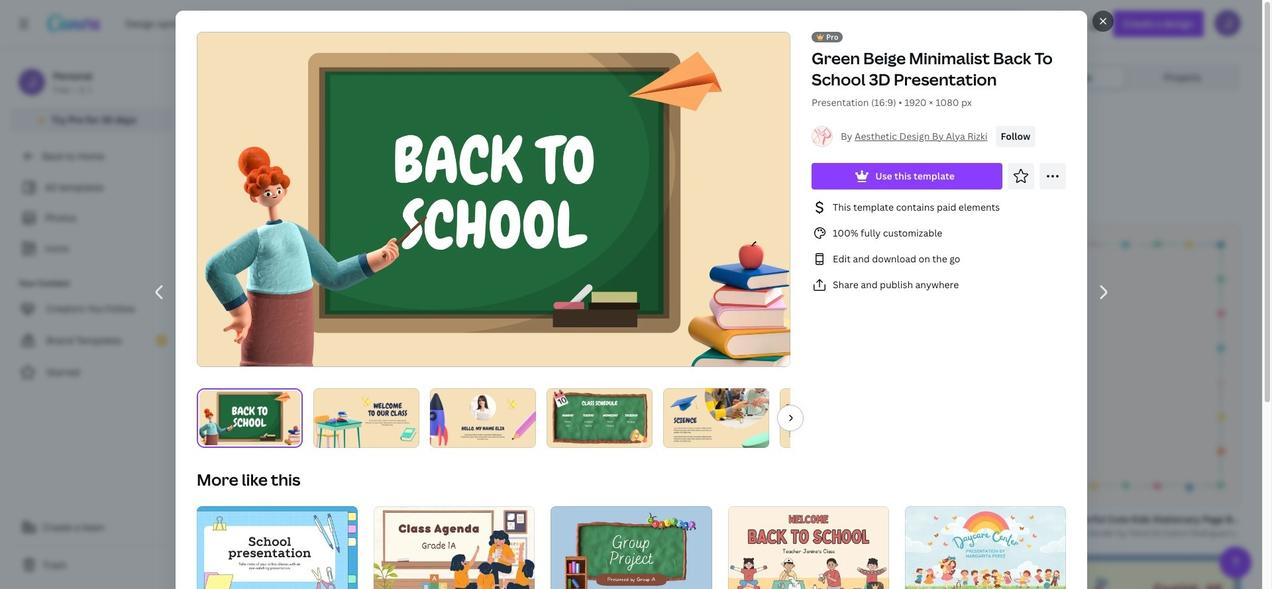 Task type: describe. For each thing, give the bounding box(es) containing it.
yellow red welcome back to school educational presentation image
[[728, 507, 889, 589]]

green blue cute 3d group project classroom school education presentation image
[[551, 507, 712, 589]]

colorful school illustration blank page border a4 document image
[[613, 545, 812, 589]]

red and yellow creative welcome back to school flyer image
[[183, 225, 382, 506]]

colourful illustrative class agenda educational presentation image
[[374, 507, 535, 589]]

colorful fun school presentation image
[[197, 507, 358, 589]]

english a2 language institute syllabus presentation image
[[1043, 554, 1242, 589]]

colorful cute kids stationary page border image
[[1043, 225, 1242, 506]]

top level navigation element
[[117, 11, 533, 37]]

back to school flyer in green red and white doodle style image
[[828, 225, 1027, 506]]



Task type: vqa. For each thing, say whether or not it's contained in the screenshot.
bottommost for
no



Task type: locate. For each thing, give the bounding box(es) containing it.
yellow orange apples illustration flat graphic teacher appreciation education flyer image
[[183, 555, 382, 589]]

blue green colorful daycare center presentation image
[[905, 507, 1066, 589]]

yellow and red illustrative back to school meet the teacher education presentation image
[[828, 554, 1027, 589]]

list
[[812, 200, 1066, 293]]

green beige minimalist back to school 3d presentation image
[[197, 32, 791, 367], [613, 385, 812, 497], [197, 389, 303, 448], [313, 389, 419, 448], [430, 389, 536, 448], [547, 389, 653, 448], [663, 389, 769, 448], [780, 389, 886, 448]]

None search field
[[626, 11, 1024, 37]]

black and white colorful cute retro stickers back to school page border image
[[398, 225, 597, 506]]



